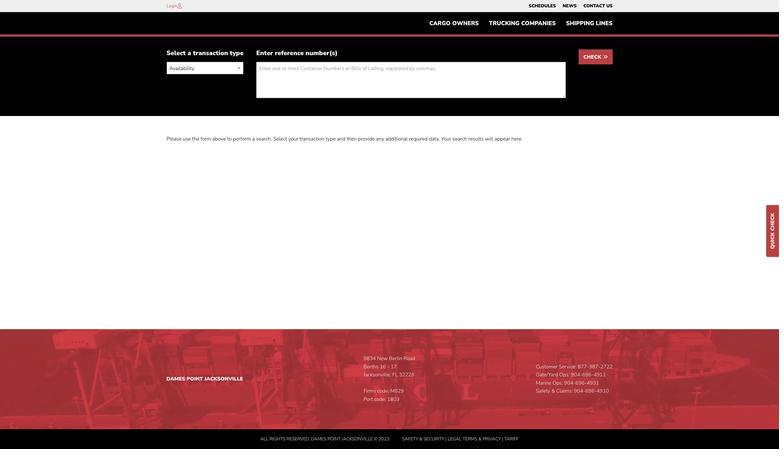 Task type: describe. For each thing, give the bounding box(es) containing it.
0 vertical spatial ops:
[[559, 371, 570, 378]]

marine
[[536, 380, 551, 387]]

877-
[[578, 363, 589, 370]]

0 vertical spatial 696-
[[582, 371, 594, 378]]

lines
[[596, 20, 613, 27]]

1 vertical spatial 696-
[[576, 380, 587, 387]]

shipping
[[566, 20, 594, 27]]

4910
[[597, 388, 609, 395]]

safety inside customer service: 877-387-2722 gate/yard ops: 904-696-4911 marine ops: 904-696-4931 safety & claims: 904-696-4910
[[536, 388, 550, 395]]

2 | from the left
[[502, 436, 503, 442]]

gate/yard
[[536, 371, 558, 378]]

select a transaction type
[[167, 49, 244, 57]]

387-
[[589, 363, 601, 370]]

1 vertical spatial ops:
[[553, 380, 563, 387]]

legal
[[448, 436, 462, 442]]

menu bar containing cargo owners
[[424, 17, 618, 30]]

the
[[192, 136, 199, 143]]

1 horizontal spatial &
[[479, 436, 482, 442]]

cargo owners
[[430, 20, 479, 27]]

reference
[[275, 49, 304, 57]]

angle double right image
[[603, 54, 608, 59]]

cargo
[[430, 20, 451, 27]]

berlin
[[389, 355, 402, 362]]

quick check
[[769, 213, 776, 249]]

2 vertical spatial 696-
[[585, 388, 597, 395]]

contact us
[[584, 3, 613, 9]]

login
[[167, 3, 177, 9]]

0 vertical spatial select
[[167, 49, 186, 57]]

berths
[[364, 363, 379, 370]]

contact
[[584, 3, 605, 9]]

tariff
[[504, 436, 519, 442]]

0 horizontal spatial &
[[420, 436, 423, 442]]

1 vertical spatial code:
[[374, 396, 386, 403]]

firms code:  m029 port code:  1803
[[364, 388, 404, 403]]

new
[[377, 355, 388, 362]]

owners
[[452, 20, 479, 27]]

legal terms & privacy link
[[448, 436, 501, 442]]

safety & security | legal terms & privacy | tariff
[[402, 436, 519, 442]]

dames point jacksonville
[[167, 375, 243, 382]]

perform
[[233, 136, 251, 143]]

to
[[227, 136, 232, 143]]

required
[[409, 136, 428, 143]]

& inside customer service: 877-387-2722 gate/yard ops: 904-696-4911 marine ops: 904-696-4931 safety & claims: 904-696-4910
[[552, 388, 555, 395]]

please use the form above to perform a search. select your transaction type and then provide any additional required data. your search results will appear here.
[[167, 136, 523, 143]]

menu bar containing schedules
[[526, 2, 616, 11]]

1 vertical spatial check
[[769, 213, 776, 231]]

0 horizontal spatial safety
[[402, 436, 418, 442]]

will
[[485, 136, 493, 143]]

additional
[[386, 136, 408, 143]]

then
[[347, 136, 357, 143]]

0 horizontal spatial a
[[188, 49, 191, 57]]

appear
[[495, 136, 510, 143]]

check button
[[579, 50, 613, 65]]

customer service: 877-387-2722 gate/yard ops: 904-696-4911 marine ops: 904-696-4931 safety & claims: 904-696-4910
[[536, 363, 613, 395]]

Enter reference number(s) text field
[[256, 62, 566, 98]]

all rights reserved. dames point jacksonville © 2023
[[260, 436, 389, 442]]

and
[[337, 136, 345, 143]]

footer containing 9834 new berlin road
[[0, 329, 779, 449]]

companies
[[521, 20, 556, 27]]

contact us link
[[584, 2, 613, 11]]

16
[[380, 363, 386, 370]]

claims:
[[556, 388, 573, 395]]

4911
[[594, 371, 606, 378]]

m029
[[390, 388, 404, 395]]

17
[[391, 363, 397, 370]]

tariff link
[[504, 436, 519, 442]]

road
[[404, 355, 415, 362]]

above
[[212, 136, 226, 143]]

0 vertical spatial point
[[187, 375, 203, 382]]

provide
[[358, 136, 375, 143]]

here.
[[512, 136, 523, 143]]

1 vertical spatial select
[[273, 136, 287, 143]]

©
[[374, 436, 378, 442]]

1 vertical spatial dames
[[311, 436, 327, 442]]

32226
[[399, 371, 414, 378]]

privacy
[[483, 436, 501, 442]]



Task type: locate. For each thing, give the bounding box(es) containing it.
user image
[[177, 3, 182, 8]]

security
[[424, 436, 444, 442]]

ops:
[[559, 371, 570, 378], [553, 380, 563, 387]]

0 horizontal spatial point
[[187, 375, 203, 382]]

ops: down the service:
[[559, 371, 570, 378]]

terms
[[463, 436, 477, 442]]

schedules
[[529, 3, 556, 9]]

& left security at the bottom right
[[420, 436, 423, 442]]

safety down the marine
[[536, 388, 550, 395]]

trucking companies link
[[484, 17, 561, 30]]

& right terms on the right bottom
[[479, 436, 482, 442]]

your
[[441, 136, 451, 143]]

1 vertical spatial transaction
[[300, 136, 325, 143]]

enter
[[256, 49, 273, 57]]

2 vertical spatial 904-
[[574, 388, 585, 395]]

menu bar up shipping
[[526, 2, 616, 11]]

shipping lines
[[566, 20, 613, 27]]

904-
[[571, 371, 582, 378], [564, 380, 576, 387], [574, 388, 585, 395]]

1803
[[387, 396, 400, 403]]

data.
[[429, 136, 440, 143]]

& left claims: on the right bottom of the page
[[552, 388, 555, 395]]

904- right claims: on the right bottom of the page
[[574, 388, 585, 395]]

port
[[364, 396, 373, 403]]

footer
[[0, 329, 779, 449]]

jacksonville,
[[364, 371, 391, 378]]

quick check link
[[767, 205, 779, 257]]

0 horizontal spatial select
[[167, 49, 186, 57]]

0 vertical spatial code:
[[377, 388, 389, 395]]

0 horizontal spatial |
[[446, 436, 447, 442]]

type left enter
[[230, 49, 244, 57]]

menu bar down schedules link
[[424, 17, 618, 30]]

results
[[469, 136, 484, 143]]

|
[[446, 436, 447, 442], [502, 436, 503, 442]]

all
[[260, 436, 268, 442]]

9834 new berlin road berths 16 - 17 jacksonville, fl 32226
[[364, 355, 415, 378]]

safety left security at the bottom right
[[402, 436, 418, 442]]

quick
[[769, 232, 776, 249]]

1 vertical spatial type
[[326, 136, 336, 143]]

jacksonville
[[204, 375, 243, 382], [342, 436, 373, 442]]

search.
[[256, 136, 272, 143]]

type left and
[[326, 136, 336, 143]]

type
[[230, 49, 244, 57], [326, 136, 336, 143]]

1 vertical spatial safety
[[402, 436, 418, 442]]

1 horizontal spatial transaction
[[300, 136, 325, 143]]

1 horizontal spatial select
[[273, 136, 287, 143]]

-
[[387, 363, 389, 370]]

0 horizontal spatial dames
[[167, 375, 185, 382]]

check inside button
[[584, 54, 603, 61]]

us
[[606, 3, 613, 9]]

904- down 877-
[[571, 371, 582, 378]]

1 horizontal spatial safety
[[536, 388, 550, 395]]

search
[[453, 136, 467, 143]]

1 horizontal spatial dames
[[311, 436, 327, 442]]

| left tariff link
[[502, 436, 503, 442]]

2 horizontal spatial &
[[552, 388, 555, 395]]

cargo owners link
[[424, 17, 484, 30]]

2722
[[601, 363, 613, 370]]

0 vertical spatial transaction
[[193, 49, 228, 57]]

0 horizontal spatial check
[[584, 54, 603, 61]]

trucking companies
[[489, 20, 556, 27]]

fl
[[392, 371, 398, 378]]

0 horizontal spatial type
[[230, 49, 244, 57]]

login link
[[167, 3, 177, 9]]

1 horizontal spatial check
[[769, 213, 776, 231]]

1 vertical spatial menu bar
[[424, 17, 618, 30]]

ops: up claims: on the right bottom of the page
[[553, 380, 563, 387]]

schedules link
[[529, 2, 556, 11]]

dames
[[167, 375, 185, 382], [311, 436, 327, 442]]

1 horizontal spatial point
[[328, 436, 341, 442]]

0 horizontal spatial transaction
[[193, 49, 228, 57]]

code: up 1803
[[377, 388, 389, 395]]

1 horizontal spatial |
[[502, 436, 503, 442]]

service:
[[559, 363, 577, 370]]

form
[[201, 136, 211, 143]]

please
[[167, 136, 182, 143]]

0 vertical spatial dames
[[167, 375, 185, 382]]

reserved.
[[287, 436, 310, 442]]

news link
[[563, 2, 577, 11]]

1 vertical spatial point
[[328, 436, 341, 442]]

firms
[[364, 388, 376, 395]]

code: right port
[[374, 396, 386, 403]]

1 horizontal spatial jacksonville
[[342, 436, 373, 442]]

any
[[376, 136, 384, 143]]

0 vertical spatial menu bar
[[526, 2, 616, 11]]

0 vertical spatial safety
[[536, 388, 550, 395]]

trucking
[[489, 20, 520, 27]]

point
[[187, 375, 203, 382], [328, 436, 341, 442]]

code:
[[377, 388, 389, 395], [374, 396, 386, 403]]

| left legal
[[446, 436, 447, 442]]

0 vertical spatial type
[[230, 49, 244, 57]]

customer
[[536, 363, 558, 370]]

1 | from the left
[[446, 436, 447, 442]]

safety & security link
[[402, 436, 444, 442]]

a
[[188, 49, 191, 57], [252, 136, 255, 143]]

0 vertical spatial a
[[188, 49, 191, 57]]

1 vertical spatial 904-
[[564, 380, 576, 387]]

696-
[[582, 371, 594, 378], [576, 380, 587, 387], [585, 388, 597, 395]]

menu bar
[[526, 2, 616, 11], [424, 17, 618, 30]]

select
[[167, 49, 186, 57], [273, 136, 287, 143]]

1 vertical spatial a
[[252, 136, 255, 143]]

rights
[[270, 436, 285, 442]]

1 vertical spatial jacksonville
[[342, 436, 373, 442]]

0 vertical spatial 904-
[[571, 371, 582, 378]]

&
[[552, 388, 555, 395], [420, 436, 423, 442], [479, 436, 482, 442]]

0 horizontal spatial jacksonville
[[204, 375, 243, 382]]

news
[[563, 3, 577, 9]]

2023
[[379, 436, 389, 442]]

enter reference number(s)
[[256, 49, 338, 57]]

your
[[288, 136, 298, 143]]

0 vertical spatial jacksonville
[[204, 375, 243, 382]]

number(s)
[[306, 49, 338, 57]]

shipping lines link
[[561, 17, 618, 30]]

4931
[[587, 380, 599, 387]]

transaction
[[193, 49, 228, 57], [300, 136, 325, 143]]

use
[[183, 136, 191, 143]]

1 horizontal spatial a
[[252, 136, 255, 143]]

904- up claims: on the right bottom of the page
[[564, 380, 576, 387]]

1 horizontal spatial type
[[326, 136, 336, 143]]

0 vertical spatial check
[[584, 54, 603, 61]]

9834
[[364, 355, 376, 362]]



